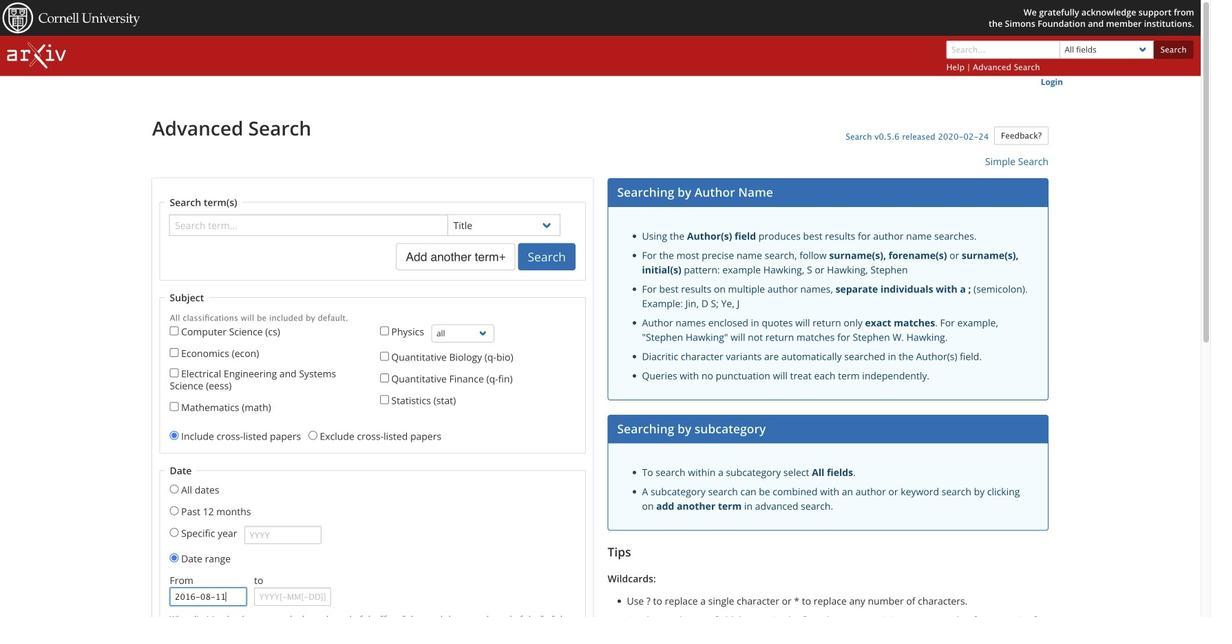 Task type: locate. For each thing, give the bounding box(es) containing it.
None radio
[[308, 431, 317, 440], [170, 529, 179, 538], [170, 554, 179, 563], [308, 431, 317, 440], [170, 529, 179, 538], [170, 554, 179, 563]]

None checkbox
[[170, 348, 179, 357], [380, 374, 389, 383], [170, 348, 179, 357], [380, 374, 389, 383]]

Search term or terms text field
[[947, 41, 1061, 59]]

1 horizontal spatial yyyy[-mm[-dd]] text field
[[254, 588, 331, 607]]

0 horizontal spatial yyyy[-mm[-dd]] text field
[[170, 588, 247, 607]]

YYYY[-MM[-DD]] text field
[[170, 588, 247, 607], [254, 588, 331, 607]]

YYYY text field
[[245, 527, 322, 545]]

arxiv logo image
[[7, 42, 66, 69]]

banner
[[0, 0, 1201, 36]]

None radio
[[170, 431, 179, 440], [170, 485, 179, 494], [170, 507, 179, 516], [170, 431, 179, 440], [170, 485, 179, 494], [170, 507, 179, 516]]

None checkbox
[[170, 327, 179, 336], [380, 327, 389, 336], [380, 352, 389, 361], [170, 369, 179, 378], [380, 396, 389, 405], [170, 403, 179, 412], [170, 327, 179, 336], [380, 327, 389, 336], [380, 352, 389, 361], [170, 369, 179, 378], [380, 396, 389, 405], [170, 403, 179, 412]]



Task type: describe. For each thing, give the bounding box(es) containing it.
user menu navigation
[[138, 76, 1064, 88]]

Search term... text field
[[169, 215, 448, 236]]

cornell university image
[[2, 2, 140, 33]]

1 yyyy[-mm[-dd]] text field from the left
[[170, 588, 247, 607]]

2 yyyy[-mm[-dd]] text field from the left
[[254, 588, 331, 607]]



